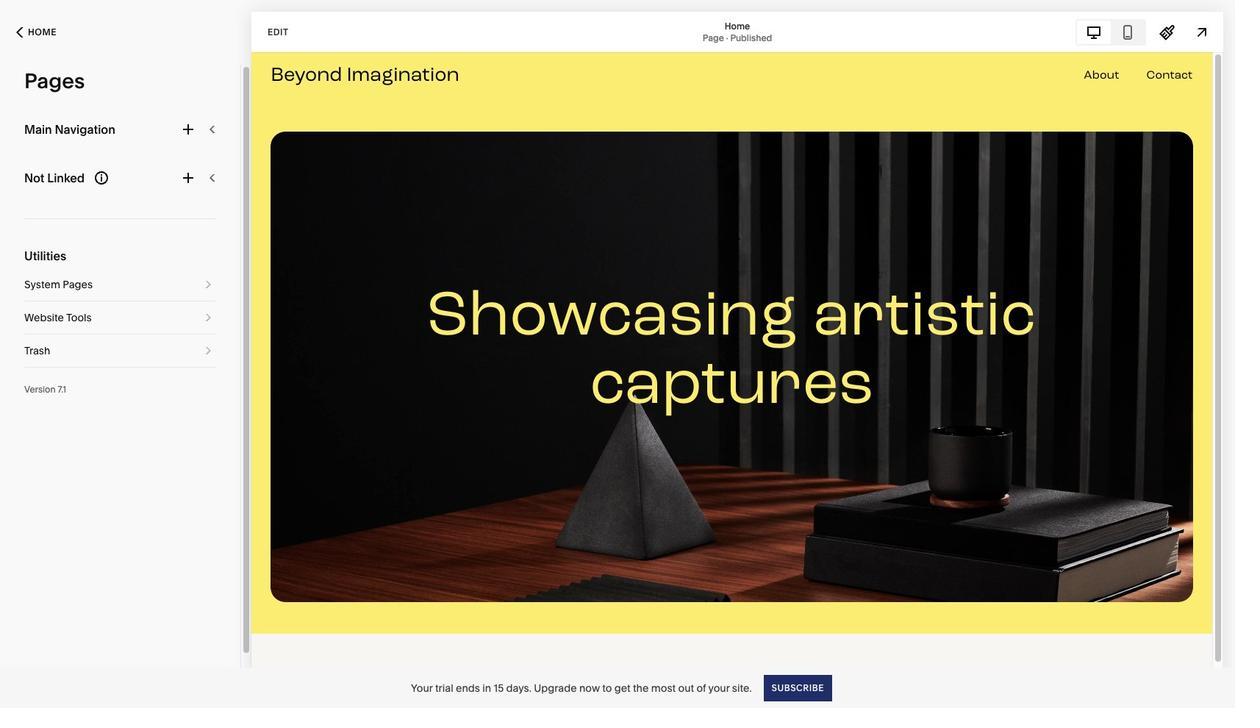 Task type: locate. For each thing, give the bounding box(es) containing it.
not linked
[[24, 171, 85, 185]]

not
[[24, 171, 45, 185]]

pages up main navigation
[[24, 68, 85, 93]]

home page · published
[[703, 20, 773, 43]]

website
[[24, 311, 64, 324]]

home inside the home page · published
[[725, 20, 751, 31]]

system
[[24, 278, 60, 291]]

most
[[652, 682, 676, 695]]

utilities
[[24, 249, 66, 263]]

pages
[[24, 68, 85, 93], [63, 278, 93, 291]]

1 horizontal spatial home
[[725, 20, 751, 31]]

1 vertical spatial pages
[[63, 278, 93, 291]]

upgrade
[[534, 682, 577, 695]]

of
[[697, 682, 706, 695]]

home for home page · published
[[725, 20, 751, 31]]

add a new page to the "not linked" navigation group image
[[180, 170, 196, 186]]

edit
[[268, 26, 289, 37]]

tab list
[[1078, 20, 1145, 44]]

your
[[709, 682, 730, 695]]

linked
[[47, 171, 85, 185]]

home for home
[[28, 26, 57, 38]]

out
[[679, 682, 695, 695]]

subscribe
[[772, 682, 825, 693]]

now
[[580, 682, 600, 695]]

to
[[603, 682, 612, 695]]

0 horizontal spatial home
[[28, 26, 57, 38]]

home inside home button
[[28, 26, 57, 38]]

home
[[725, 20, 751, 31], [28, 26, 57, 38]]

your trial ends in 15 days. upgrade now to get the most out of your site.
[[411, 682, 752, 695]]

home button
[[0, 16, 73, 49]]

main navigation
[[24, 122, 115, 137]]

navigation
[[55, 122, 115, 137]]

website tools
[[24, 311, 92, 324]]

pages up tools
[[63, 278, 93, 291]]

in
[[483, 682, 492, 695]]

the
[[633, 682, 649, 695]]



Task type: describe. For each thing, give the bounding box(es) containing it.
get
[[615, 682, 631, 695]]

trash button
[[24, 335, 216, 367]]

7.1
[[58, 384, 66, 395]]

system pages button
[[24, 269, 216, 301]]

15
[[494, 682, 504, 695]]

site.
[[733, 682, 752, 695]]

days.
[[506, 682, 532, 695]]

trash
[[24, 344, 50, 358]]

ends
[[456, 682, 480, 695]]

your
[[411, 682, 433, 695]]

system pages
[[24, 278, 93, 291]]

subscribe button
[[764, 675, 833, 701]]

tools
[[66, 311, 92, 324]]

trial
[[435, 682, 454, 695]]

edit button
[[258, 18, 298, 46]]

page
[[703, 32, 725, 43]]

·
[[727, 32, 729, 43]]

version 7.1
[[24, 384, 66, 395]]

version
[[24, 384, 56, 395]]

website tools button
[[24, 302, 216, 334]]

pages inside button
[[63, 278, 93, 291]]

published
[[731, 32, 773, 43]]

main
[[24, 122, 52, 137]]

add a new page to the "main navigation" group image
[[180, 121, 196, 138]]

0 vertical spatial pages
[[24, 68, 85, 93]]



Task type: vqa. For each thing, say whether or not it's contained in the screenshot.
the
yes



